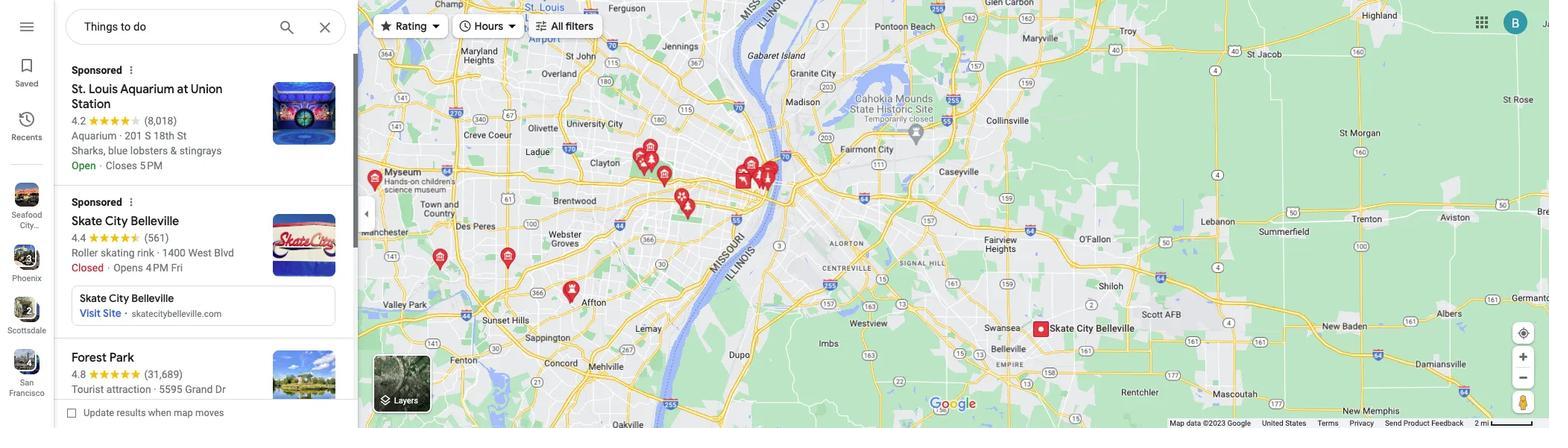 Task type: vqa. For each thing, say whether or not it's contained in the screenshot.
united
yes



Task type: locate. For each thing, give the bounding box(es) containing it.
None field
[[84, 18, 266, 36]]

none search field inside google maps element
[[66, 9, 358, 45]]

seafood city supermarket
[[6, 210, 53, 241]]

hours
[[475, 19, 503, 33]]

Update results when map moves checkbox
[[67, 403, 224, 422]]

city for seafood
[[20, 221, 34, 230]]

google maps element
[[0, 0, 1550, 428]]

send product feedback
[[1385, 419, 1464, 427]]

skatecitybelleville.com
[[132, 308, 222, 319]]

recents button
[[0, 104, 54, 146]]

city down the seafood
[[20, 221, 34, 230]]

terms
[[1318, 419, 1339, 427]]

4 places element
[[16, 356, 32, 370]]

menu image
[[18, 18, 36, 36]]

visit
[[80, 306, 101, 320]]

2 up "scottsdale"
[[27, 306, 32, 316]]

list
[[0, 0, 54, 428]]

0 horizontal spatial city
[[20, 221, 34, 230]]

None search field
[[66, 9, 358, 45]]

san francisco
[[9, 378, 45, 398]]

city
[[20, 221, 34, 230], [109, 292, 129, 305]]

privacy
[[1350, 419, 1374, 427]]

footer
[[1170, 418, 1475, 428]]

united states
[[1263, 419, 1307, 427]]

show your location image
[[1518, 327, 1531, 340]]

2
[[27, 306, 32, 316], [1475, 419, 1479, 427]]

footer inside google maps element
[[1170, 418, 1475, 428]]

1 vertical spatial 2
[[1475, 419, 1479, 427]]

city up site
[[109, 292, 129, 305]]

san
[[20, 378, 34, 388]]

1 horizontal spatial city
[[109, 292, 129, 305]]

zoom in image
[[1518, 351, 1529, 362]]

3
[[27, 254, 32, 264]]

footer containing map data ©2023 google
[[1170, 418, 1475, 428]]

city inside seafood city supermarket
[[20, 221, 34, 230]]

layers
[[394, 396, 418, 406]]

when
[[148, 407, 171, 418]]

0 vertical spatial city
[[20, 221, 34, 230]]

united states button
[[1263, 418, 1307, 428]]

0 vertical spatial 2
[[27, 306, 32, 316]]

hours button
[[452, 10, 524, 43]]

feedback
[[1432, 419, 1464, 427]]

3 places element
[[16, 252, 32, 265]]

2 places element
[[16, 304, 32, 318]]

product
[[1404, 419, 1430, 427]]

show street view coverage image
[[1513, 391, 1535, 413]]

collapse side panel image
[[359, 206, 375, 222]]

2 left mi
[[1475, 419, 1479, 427]]

update
[[84, 407, 114, 418]]

recents
[[11, 132, 42, 142]]

0 horizontal spatial 2
[[27, 306, 32, 316]]

map
[[1170, 419, 1185, 427]]

1 horizontal spatial 2
[[1475, 419, 1479, 427]]

google
[[1228, 419, 1251, 427]]

1 vertical spatial city
[[109, 292, 129, 305]]

all
[[551, 19, 563, 33]]

results
[[117, 407, 146, 418]]

2 for 2 mi
[[1475, 419, 1479, 427]]

skate city belleville
[[80, 292, 174, 305]]

google account: brad klo  
(klobrad84@gmail.com) image
[[1504, 10, 1528, 34]]

city inside results for things to do feed
[[109, 292, 129, 305]]

2 mi button
[[1475, 419, 1534, 427]]



Task type: describe. For each thing, give the bounding box(es) containing it.
©2023
[[1203, 419, 1226, 427]]

results for things to do feed
[[54, 54, 358, 428]]

2 for 2
[[27, 306, 32, 316]]

data
[[1187, 419, 1202, 427]]

phoenix
[[12, 274, 41, 283]]

united
[[1263, 419, 1284, 427]]

seafood
[[12, 210, 42, 220]]

site
[[103, 306, 121, 320]]

list containing saved
[[0, 0, 54, 428]]

scottsdale
[[7, 326, 46, 336]]

2 mi
[[1475, 419, 1490, 427]]

mi
[[1481, 419, 1490, 427]]

none field inside "things to do" field
[[84, 18, 266, 36]]

update results when map moves
[[84, 407, 224, 418]]

send product feedback button
[[1385, 418, 1464, 428]]

zoom out image
[[1518, 372, 1529, 383]]

map
[[174, 407, 193, 418]]

send
[[1385, 419, 1402, 427]]

visit site
[[80, 306, 121, 320]]

states
[[1286, 419, 1307, 427]]

all filters button
[[529, 10, 603, 43]]

filters
[[566, 19, 594, 33]]

Things to do field
[[66, 9, 346, 45]]

rating button
[[374, 10, 448, 43]]

city for skate
[[109, 292, 129, 305]]

skate city belleville element
[[54, 186, 353, 338]]

saved
[[15, 78, 38, 89]]

4
[[27, 358, 32, 368]]

skate
[[80, 292, 107, 305]]

belleville
[[131, 292, 174, 305]]

terms button
[[1318, 418, 1339, 428]]

moves
[[195, 407, 224, 418]]

all filters
[[551, 19, 594, 33]]

supermarket
[[6, 231, 53, 241]]

rating
[[396, 19, 427, 33]]

francisco
[[9, 389, 45, 398]]

seafood city supermarket button
[[0, 177, 54, 241]]

map data ©2023 google
[[1170, 419, 1251, 427]]

privacy button
[[1350, 418, 1374, 428]]

saved button
[[0, 51, 54, 92]]



